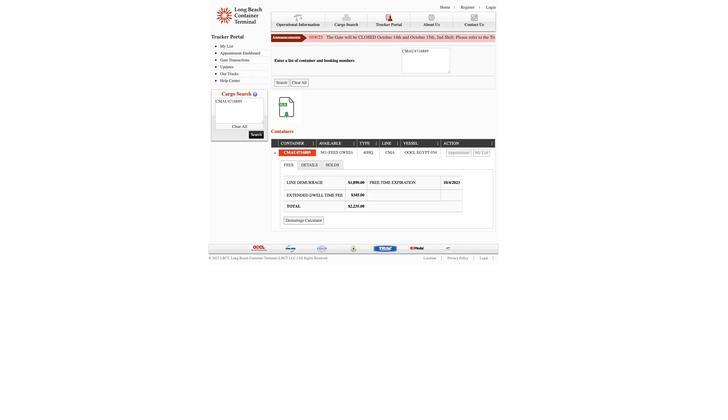 Task type: describe. For each thing, give the bounding box(es) containing it.
search inside menu bar
[[347, 22, 359, 27]]

action
[[444, 141, 459, 146]]

containers
[[271, 129, 294, 134]]

line demurrage
[[287, 181, 323, 185]]

will
[[345, 34, 352, 40]]

free time expiration
[[370, 181, 416, 185]]

1 | from the left
[[454, 5, 455, 10]]

2023
[[213, 256, 220, 261]]

extended dwell time fee
[[287, 193, 343, 198]]

us for contact us
[[480, 22, 484, 27]]

my list appointment dashboard gate transactions updates our trucks help center
[[220, 44, 261, 83]]

appointment dashboard link
[[215, 51, 268, 56]]

help center link
[[215, 79, 268, 83]]

details tab
[[298, 161, 322, 170]]

0 horizontal spatial trucker
[[211, 34, 229, 40]]

us for about us
[[436, 22, 440, 27]]

shift.
[[445, 34, 455, 40]]

details
[[302, 163, 318, 167]]

type link
[[360, 139, 373, 148]]

all inside button
[[242, 124, 247, 129]]

total
[[287, 204, 301, 209]]

edit column settings image for type
[[375, 142, 379, 146]]

be
[[353, 34, 358, 40]]

gate
[[563, 34, 571, 40]]

legal link
[[480, 256, 488, 261]]

contact us
[[465, 22, 484, 27]]

$345.00
[[352, 193, 365, 198]]

2 for from the left
[[585, 34, 591, 40]]

container
[[249, 256, 264, 261]]

appointment
[[220, 51, 242, 56]]

contact
[[465, 22, 479, 27]]

vessel
[[404, 141, 419, 146]]

tree grid containing container
[[272, 139, 496, 231]]

cmau4716889
[[284, 151, 311, 155]]

edit column settings image for vessel
[[436, 142, 441, 146]]

10/8/23 the gate will be closed october 14th and october 15th, 2nd shift. please refer to the truck gate hours web page for further gate details for the week.
[[309, 34, 609, 40]]

10/8/23
[[309, 34, 323, 40]]

row group containing cmau4716889
[[272, 148, 496, 231]]

available column header
[[317, 139, 357, 148]]

Enter container numbers and/ or booking numbers.  text field
[[216, 98, 264, 124]]

our
[[220, 72, 227, 76]]

1 vertical spatial trucker portal
[[211, 34, 244, 40]]

40hq cell
[[357, 148, 380, 158]]

our trucks link
[[215, 72, 268, 76]]

2nd
[[437, 34, 444, 40]]

fee
[[336, 193, 343, 198]]

of
[[295, 58, 298, 63]]

dashboard
[[243, 51, 261, 56]]

a
[[286, 58, 288, 63]]

054
[[431, 151, 437, 155]]

operational information
[[277, 22, 320, 27]]

please
[[456, 34, 468, 40]]

1 horizontal spatial all
[[299, 256, 303, 261]]

policy
[[460, 256, 469, 261]]

cma cell
[[380, 148, 401, 158]]

my
[[220, 44, 226, 49]]

available
[[319, 141, 342, 146]]

about
[[424, 22, 435, 27]]

free
[[370, 181, 380, 185]]

dwell
[[310, 193, 324, 198]]

edit column settings image for available
[[352, 142, 356, 146]]

0 vertical spatial and
[[403, 34, 410, 40]]

1 horizontal spatial gate
[[335, 34, 344, 40]]

rights
[[304, 256, 314, 261]]

15th,
[[427, 34, 436, 40]]

truck
[[490, 34, 501, 40]]

edit column settings image for action
[[491, 142, 495, 146]]

location link
[[424, 256, 437, 261]]

closed
[[359, 34, 377, 40]]

no (fees owed) cell
[[317, 148, 357, 158]]

no (fees owed)
[[321, 151, 353, 155]]

row containing cmau4716889
[[272, 148, 496, 158]]

oocl egypt 054 cell
[[401, 148, 441, 158]]

fees tab
[[280, 161, 298, 170]]

oocl egypt 054
[[405, 151, 437, 155]]

enter a list of container and booking numbers
[[275, 58, 355, 63]]

$2,235.00
[[348, 204, 365, 209]]

contact us link
[[453, 13, 496, 28]]

2 | from the left
[[480, 5, 481, 10]]

2 horizontal spatial gate
[[502, 34, 511, 40]]

line for line demurrage
[[287, 181, 296, 185]]

1 for from the left
[[543, 34, 549, 40]]

demurrage
[[297, 181, 323, 185]]

menu bar containing operational information
[[271, 12, 496, 31]]

1 vertical spatial and
[[317, 58, 323, 63]]

updates link
[[215, 65, 268, 69]]

action column header
[[441, 139, 496, 148]]

operational information link
[[272, 13, 326, 28]]

0 horizontal spatial portal
[[230, 34, 244, 40]]

row containing container
[[272, 139, 496, 148]]

Enter container numbers and/ or booking numbers. Press ESC to reset input box text field
[[402, 48, 451, 73]]

1 vertical spatial time
[[325, 193, 335, 198]]

extended
[[287, 193, 309, 198]]

llc.)
[[289, 256, 298, 261]]

14th
[[394, 34, 402, 40]]



Task type: vqa. For each thing, say whether or not it's contained in the screenshot.
8th,
no



Task type: locate. For each thing, give the bounding box(es) containing it.
container link
[[281, 139, 307, 148]]

october left 15th,
[[411, 34, 425, 40]]

cargo
[[335, 22, 346, 27], [222, 91, 236, 97]]

cargo search link
[[326, 13, 368, 28]]

0 horizontal spatial and
[[317, 58, 323, 63]]

1 horizontal spatial cargo
[[335, 22, 346, 27]]

0 vertical spatial cargo search
[[335, 22, 359, 27]]

1 edit column settings image from the left
[[352, 142, 356, 146]]

login link
[[487, 5, 496, 10]]

0 vertical spatial cargo
[[335, 22, 346, 27]]

tree grid
[[272, 139, 496, 231]]

for right the page in the top of the page
[[543, 34, 549, 40]]

5 edit column settings image from the left
[[491, 142, 495, 146]]

(fees
[[328, 151, 339, 155]]

trucker inside menu bar
[[376, 22, 391, 27]]

cargo search
[[335, 22, 359, 27], [222, 91, 252, 97]]

page
[[533, 34, 542, 40]]

| right "home"
[[454, 5, 455, 10]]

to
[[479, 34, 483, 40]]

4 edit column settings image from the left
[[436, 142, 441, 146]]

0 vertical spatial trucker
[[376, 22, 391, 27]]

container column header
[[279, 139, 317, 148]]

1 horizontal spatial us
[[480, 22, 484, 27]]

cargo search up will on the left top
[[335, 22, 359, 27]]

©
[[209, 256, 212, 261]]

available link
[[319, 139, 344, 148]]

edit column settings image inside 'line' column header
[[396, 142, 400, 146]]

gate right truck
[[502, 34, 511, 40]]

menu bar
[[271, 12, 496, 31], [211, 44, 270, 84]]

1 horizontal spatial menu bar
[[271, 12, 496, 31]]

cell
[[441, 148, 496, 158]]

register
[[461, 5, 475, 10]]

line up extended
[[287, 181, 296, 185]]

the
[[327, 34, 334, 40]]

transactions
[[229, 58, 250, 62]]

1 horizontal spatial the
[[592, 34, 597, 40]]

1 vertical spatial trucker
[[211, 34, 229, 40]]

trucker up my
[[211, 34, 229, 40]]

fees
[[284, 163, 294, 167]]

search down help center link
[[237, 91, 252, 97]]

0 horizontal spatial cargo search
[[222, 91, 252, 97]]

us right about
[[436, 22, 440, 27]]

1 us from the left
[[436, 22, 440, 27]]

trucker portal
[[376, 22, 402, 27], [211, 34, 244, 40]]

portal
[[391, 22, 402, 27], [230, 34, 244, 40]]

0 vertical spatial trucker portal
[[376, 22, 402, 27]]

all right 'llc.)'
[[299, 256, 303, 261]]

help
[[220, 79, 228, 83]]

home
[[441, 5, 451, 10]]

0 horizontal spatial october
[[378, 34, 392, 40]]

1 vertical spatial line
[[287, 181, 296, 185]]

1 horizontal spatial october
[[411, 34, 425, 40]]

0 horizontal spatial the
[[484, 34, 489, 40]]

booking
[[324, 58, 339, 63]]

0 horizontal spatial gate
[[220, 58, 228, 62]]

line inside tab list
[[287, 181, 296, 185]]

about us
[[424, 22, 440, 27]]

information
[[299, 22, 320, 27]]

trucker portal up 14th
[[376, 22, 402, 27]]

edit column settings image inside "action" column header
[[491, 142, 495, 146]]

search up be
[[347, 22, 359, 27]]

(lbct
[[278, 256, 288, 261]]

october left 14th
[[378, 34, 392, 40]]

time right "free"
[[381, 181, 391, 185]]

row down the line link
[[272, 148, 496, 158]]

1 horizontal spatial for
[[585, 34, 591, 40]]

cargo search inside menu bar
[[335, 22, 359, 27]]

container
[[299, 58, 316, 63]]

None submit
[[275, 79, 289, 87], [249, 131, 264, 139], [275, 79, 289, 87], [249, 131, 264, 139]]

1 horizontal spatial |
[[480, 5, 481, 10]]

0 horizontal spatial trucker portal
[[211, 34, 244, 40]]

oocl
[[405, 151, 416, 155]]

location
[[424, 256, 437, 261]]

1 vertical spatial menu bar
[[211, 44, 270, 84]]

line
[[382, 141, 392, 146], [287, 181, 296, 185]]

the right to
[[484, 34, 489, 40]]

0 vertical spatial all
[[242, 124, 247, 129]]

numbers
[[340, 58, 355, 63]]

menu bar containing my list
[[211, 44, 270, 84]]

edit column settings image inside type column header
[[375, 142, 379, 146]]

hours
[[512, 34, 523, 40]]

type
[[360, 141, 370, 146]]

1 vertical spatial portal
[[230, 34, 244, 40]]

cma
[[386, 151, 395, 155]]

1 vertical spatial search
[[237, 91, 252, 97]]

vessel link
[[404, 139, 421, 148]]

row up cma
[[272, 139, 496, 148]]

line column header
[[380, 139, 401, 148]]

type column header
[[357, 139, 380, 148]]

0 vertical spatial search
[[347, 22, 359, 27]]

trucker portal up list
[[211, 34, 244, 40]]

0 horizontal spatial |
[[454, 5, 455, 10]]

expiration
[[392, 181, 416, 185]]

2 row from the top
[[272, 148, 496, 158]]

$1,890.00
[[348, 181, 365, 185]]

trucker portal link
[[368, 13, 411, 28]]

line for line
[[382, 141, 392, 146]]

holds tab
[[322, 161, 344, 170]]

web
[[525, 34, 532, 40]]

cargo up will on the left top
[[335, 22, 346, 27]]

my list link
[[215, 44, 268, 49]]

center
[[229, 79, 240, 83]]

lbct,
[[221, 256, 230, 261]]

the left the week.
[[592, 34, 597, 40]]

list
[[289, 58, 294, 63]]

line inside column header
[[382, 141, 392, 146]]

clear all button
[[216, 124, 264, 130]]

us right "contact"
[[480, 22, 484, 27]]

1 row from the top
[[272, 139, 496, 148]]

updates
[[220, 65, 234, 69]]

1 october from the left
[[378, 34, 392, 40]]

1 horizontal spatial trucker
[[376, 22, 391, 27]]

2 edit column settings image from the left
[[375, 142, 379, 146]]

cargo down 'help'
[[222, 91, 236, 97]]

week.
[[599, 34, 609, 40]]

vessel column header
[[401, 139, 441, 148]]

gate transactions link
[[215, 58, 268, 62]]

egypt
[[417, 151, 430, 155]]

edit column settings image inside the vessel column header
[[436, 142, 441, 146]]

list
[[227, 44, 233, 49]]

about us link
[[411, 13, 453, 28]]

1 vertical spatial all
[[299, 256, 303, 261]]

all
[[242, 124, 247, 129], [299, 256, 303, 261]]

all right clear
[[242, 124, 247, 129]]

for right details in the right of the page
[[585, 34, 591, 40]]

1 horizontal spatial cargo search
[[335, 22, 359, 27]]

edit column settings image
[[312, 142, 316, 146]]

1 horizontal spatial time
[[381, 181, 391, 185]]

| left login
[[480, 5, 481, 10]]

privacy policy
[[448, 256, 469, 261]]

tab list containing fees
[[279, 159, 495, 230]]

0 horizontal spatial cargo
[[222, 91, 236, 97]]

long
[[231, 256, 239, 261]]

terminal
[[264, 256, 277, 261]]

portal up 14th
[[391, 22, 402, 27]]

trucker up closed
[[376, 22, 391, 27]]

tab list
[[279, 159, 495, 230]]

0 horizontal spatial search
[[237, 91, 252, 97]]

clear all
[[232, 124, 247, 129]]

2 us from the left
[[480, 22, 484, 27]]

1 horizontal spatial portal
[[391, 22, 402, 27]]

gate right the at the top left of page
[[335, 34, 344, 40]]

1 horizontal spatial line
[[382, 141, 392, 146]]

0 vertical spatial line
[[382, 141, 392, 146]]

2 the from the left
[[592, 34, 597, 40]]

cmau4716889 cell
[[279, 148, 317, 158]]

row group
[[272, 148, 496, 231]]

1 horizontal spatial search
[[347, 22, 359, 27]]

0 vertical spatial time
[[381, 181, 391, 185]]

© 2023 lbct, long beach container terminal (lbct llc.) all rights reserved.
[[209, 256, 329, 261]]

clear
[[232, 124, 241, 129]]

beach
[[240, 256, 249, 261]]

0 vertical spatial menu bar
[[271, 12, 496, 31]]

1 vertical spatial cargo
[[222, 91, 236, 97]]

operational
[[277, 22, 298, 27]]

us
[[436, 22, 440, 27], [480, 22, 484, 27]]

1 the from the left
[[484, 34, 489, 40]]

refer
[[469, 34, 478, 40]]

0 horizontal spatial all
[[242, 124, 247, 129]]

cargo search down center
[[222, 91, 252, 97]]

enter
[[275, 58, 285, 63]]

0 vertical spatial portal
[[391, 22, 402, 27]]

announcements
[[273, 35, 301, 40]]

time left fee
[[325, 193, 335, 198]]

edit column settings image inside available column header
[[352, 142, 356, 146]]

1 vertical spatial cargo search
[[222, 91, 252, 97]]

1 horizontal spatial and
[[403, 34, 410, 40]]

trucks
[[228, 72, 239, 76]]

gate inside "my list appointment dashboard gate transactions updates our trucks help center"
[[220, 58, 228, 62]]

10/4/2023
[[444, 181, 460, 185]]

tab list inside row group
[[279, 159, 495, 230]]

2 october from the left
[[411, 34, 425, 40]]

and right 14th
[[403, 34, 410, 40]]

and left booking
[[317, 58, 323, 63]]

trucker
[[376, 22, 391, 27], [211, 34, 229, 40]]

0 horizontal spatial menu bar
[[211, 44, 270, 84]]

october
[[378, 34, 392, 40], [411, 34, 425, 40]]

no
[[321, 151, 327, 155]]

None button
[[290, 79, 309, 87], [447, 149, 472, 157], [474, 149, 490, 157], [284, 217, 324, 225], [290, 79, 309, 87], [447, 149, 472, 157], [474, 149, 490, 157], [284, 217, 324, 225]]

home link
[[441, 5, 451, 10]]

login
[[487, 5, 496, 10]]

1 horizontal spatial trucker portal
[[376, 22, 402, 27]]

0 horizontal spatial us
[[436, 22, 440, 27]]

privacy
[[448, 256, 459, 261]]

edit column settings image
[[352, 142, 356, 146], [375, 142, 379, 146], [396, 142, 400, 146], [436, 142, 441, 146], [491, 142, 495, 146]]

gate up updates
[[220, 58, 228, 62]]

row
[[272, 139, 496, 148], [272, 148, 496, 158]]

3 edit column settings image from the left
[[396, 142, 400, 146]]

0 horizontal spatial line
[[287, 181, 296, 185]]

40hq
[[364, 151, 374, 155]]

edit column settings image for line
[[396, 142, 400, 146]]

legal
[[480, 256, 488, 261]]

privacy policy link
[[448, 256, 469, 261]]

container
[[281, 141, 304, 146]]

cargo inside menu bar
[[335, 22, 346, 27]]

owed)
[[340, 151, 353, 155]]

line link
[[382, 139, 394, 148]]

0 horizontal spatial time
[[325, 193, 335, 198]]

line up cma
[[382, 141, 392, 146]]

portal up my list link
[[230, 34, 244, 40]]

0 horizontal spatial for
[[543, 34, 549, 40]]

reserved.
[[314, 256, 329, 261]]



